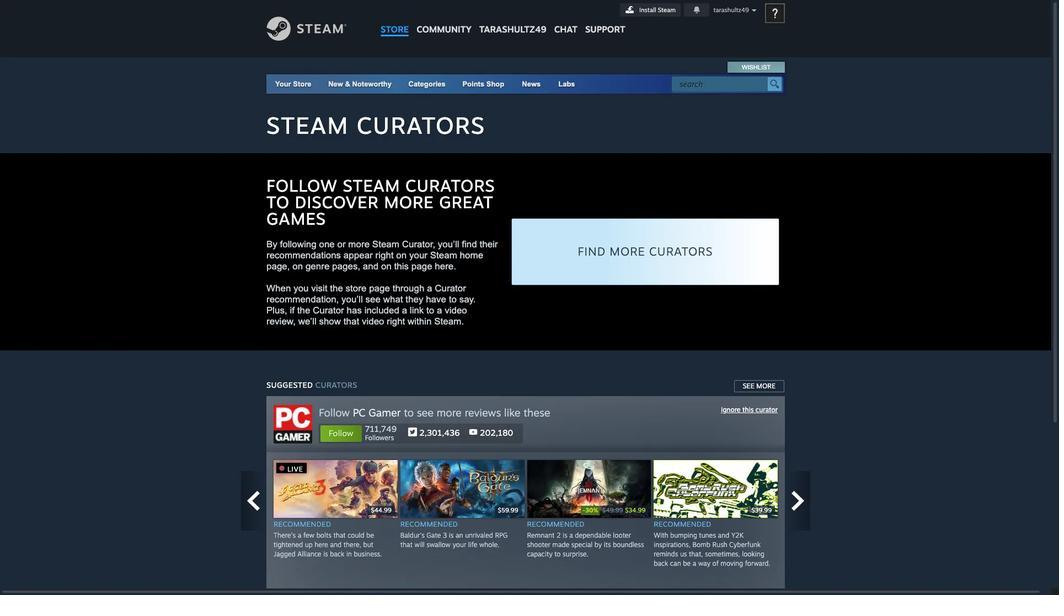 Task type: vqa. For each thing, say whether or not it's contained in the screenshot.
The Us
yes



Task type: locate. For each thing, give the bounding box(es) containing it.
$59.99
[[498, 507, 518, 515]]

back down reminds
[[654, 560, 668, 568]]

recommended there's a few bolts that could be tightened up here and there, but jagged alliance is back in business.
[[274, 520, 382, 559]]

1 horizontal spatial more
[[610, 244, 645, 259]]

that down baldur's
[[400, 541, 413, 549]]

1 horizontal spatial be
[[683, 560, 691, 568]]

home
[[460, 250, 483, 261]]

1 vertical spatial see
[[417, 407, 434, 420]]

more right see
[[757, 382, 776, 391]]

community link
[[413, 0, 476, 40]]

is inside recommended baldur's gate 3 is an unrivaled rpg that will swallow your life whole.
[[449, 532, 454, 540]]

0 horizontal spatial back
[[330, 550, 344, 559]]

1 vertical spatial curators
[[406, 175, 495, 196]]

1 horizontal spatial your
[[453, 541, 466, 549]]

1 horizontal spatial curator
[[435, 284, 466, 294]]

0 vertical spatial see
[[366, 295, 381, 305]]

reminds
[[654, 550, 678, 559]]

be up but
[[366, 532, 374, 540]]

tightened
[[274, 541, 303, 549]]

a left link
[[402, 306, 407, 316]]

2 horizontal spatial and
[[718, 532, 730, 540]]

recommended up bumping
[[654, 520, 712, 529]]

1 horizontal spatial tarashultz49
[[714, 6, 749, 14]]

you'll up has
[[342, 295, 363, 305]]

$34.99
[[625, 507, 646, 515]]

0 vertical spatial you'll
[[438, 239, 459, 250]]

dependable
[[575, 532, 611, 540]]

1 vertical spatial back
[[654, 560, 668, 568]]

right inside when you visit the store page through a curator recommendation, you'll see what they have to say. plus, if the curator has included a link to a video review, we'll show that video right within steam.
[[387, 317, 405, 327]]

2 horizontal spatial is
[[563, 532, 568, 540]]

0 horizontal spatial more
[[348, 239, 370, 250]]

curator
[[756, 406, 778, 414]]

0 vertical spatial video
[[445, 306, 467, 316]]

-
[[583, 507, 586, 515]]

the right visit at the top of the page
[[330, 284, 343, 294]]

0 vertical spatial that
[[344, 317, 359, 327]]

curators inside follow steam curators to discover more great games
[[406, 175, 495, 196]]

sometimes,
[[705, 550, 740, 559]]

appear
[[344, 250, 373, 261]]

0 vertical spatial right
[[375, 250, 394, 261]]

0 vertical spatial page
[[411, 262, 432, 272]]

1 recommended from the left
[[274, 520, 331, 529]]

steam inside follow steam curators to discover more great games
[[343, 175, 400, 196]]

0 vertical spatial back
[[330, 550, 344, 559]]

recommendation,
[[266, 295, 339, 305]]

your down an
[[453, 541, 466, 549]]

0 vertical spatial follow
[[266, 175, 338, 196]]

video down included
[[362, 317, 384, 327]]

labs
[[559, 80, 575, 88]]

a inside recommended with bumping tunes and y2k inspirations, bomb rush cyberfunk reminds us that, sometimes, looking back can be a way of moving forward.
[[693, 560, 697, 568]]

0 horizontal spatial curator
[[313, 306, 344, 316]]

an
[[456, 532, 463, 540]]

curator up have
[[435, 284, 466, 294]]

and up rush
[[718, 532, 730, 540]]

0 vertical spatial more
[[384, 192, 434, 212]]

install
[[640, 6, 656, 14]]

2 horizontal spatial more
[[757, 382, 776, 391]]

follow link
[[320, 425, 362, 443]]

recommended inside recommended remnant 2 is a dependable looter shooter made special by its boundless capacity to surprise.
[[527, 520, 585, 529]]

more up 2,301,436
[[437, 407, 462, 420]]

0 vertical spatial more
[[348, 239, 370, 250]]

follow inside follow steam curators to discover more great games
[[266, 175, 338, 196]]

1 horizontal spatial the
[[330, 284, 343, 294]]

right down included
[[387, 317, 405, 327]]

more for find more curators
[[610, 244, 645, 259]]

back left 'in' on the left of the page
[[330, 550, 344, 559]]

within
[[408, 317, 432, 327]]

see up 2,301,436
[[417, 407, 434, 420]]

and inside recommended there's a few bolts that could be tightened up here and there, but jagged alliance is back in business.
[[330, 541, 342, 549]]

bolts
[[316, 532, 332, 540]]

steam curators
[[266, 111, 485, 140]]

review,
[[266, 317, 296, 327]]

this right the ignore
[[743, 406, 754, 414]]

business.
[[354, 550, 382, 559]]

0 vertical spatial the
[[330, 284, 343, 294]]

0 vertical spatial this
[[394, 262, 409, 272]]

page inside by following one or more steam curator, you'll find their recommendations appear right on your steam home page, on genre pages, and on this page here.
[[411, 262, 432, 272]]

0 horizontal spatial is
[[323, 550, 328, 559]]

711,749
[[365, 424, 397, 435]]

few
[[303, 532, 315, 540]]

search text field
[[680, 77, 765, 92]]

see
[[366, 295, 381, 305], [417, 407, 434, 420]]

more inside see more link
[[757, 382, 776, 391]]

could
[[348, 532, 364, 540]]

0 horizontal spatial tarashultz49
[[479, 24, 547, 35]]

that inside recommended baldur's gate 3 is an unrivaled rpg that will swallow your life whole.
[[400, 541, 413, 549]]

1 vertical spatial follow
[[319, 407, 350, 420]]

is right 3
[[449, 532, 454, 540]]

a inside recommended there's a few bolts that could be tightened up here and there, but jagged alliance is back in business.
[[298, 532, 302, 540]]

news
[[522, 80, 541, 88]]

0 horizontal spatial you'll
[[342, 295, 363, 305]]

and inside recommended with bumping tunes and y2k inspirations, bomb rush cyberfunk reminds us that, sometimes, looking back can be a way of moving forward.
[[718, 532, 730, 540]]

there,
[[344, 541, 361, 549]]

follow down pc
[[329, 429, 354, 439]]

1 horizontal spatial video
[[445, 306, 467, 316]]

y2k
[[732, 532, 744, 540]]

0 horizontal spatial the
[[297, 306, 310, 316]]

1 horizontal spatial back
[[654, 560, 668, 568]]

recommended with bumping tunes and y2k inspirations, bomb rush cyberfunk reminds us that, sometimes, looking back can be a way of moving forward.
[[654, 520, 771, 568]]

2 vertical spatial curators
[[649, 244, 713, 259]]

you'll inside by following one or more steam curator, you'll find their recommendations appear right on your steam home page, on genre pages, and on this page here.
[[438, 239, 459, 250]]

boundless
[[613, 541, 644, 549]]

see more
[[743, 382, 776, 391]]

1 horizontal spatial page
[[411, 262, 432, 272]]

1 vertical spatial right
[[387, 317, 405, 327]]

recommended for recommended there's a few bolts that could be tightened up here and there, but jagged alliance is back in business.
[[274, 520, 331, 529]]

show
[[319, 317, 341, 327]]

1 horizontal spatial on
[[381, 262, 392, 272]]

great
[[439, 192, 494, 212]]

baldur's
[[400, 532, 425, 540]]

more up curator,
[[384, 192, 434, 212]]

2 vertical spatial and
[[330, 541, 342, 549]]

$39.99 link
[[654, 461, 781, 518]]

be down us
[[683, 560, 691, 568]]

bumping
[[670, 532, 697, 540]]

a right 2
[[570, 532, 573, 540]]

one
[[319, 239, 335, 250]]

your down curator,
[[409, 250, 428, 261]]

0 vertical spatial be
[[366, 532, 374, 540]]

recommended inside recommended baldur's gate 3 is an unrivaled rpg that will swallow your life whole.
[[400, 520, 458, 529]]

1 vertical spatial more
[[437, 407, 462, 420]]

to down made
[[555, 550, 561, 559]]

recommended for recommended with bumping tunes and y2k inspirations, bomb rush cyberfunk reminds us that, sometimes, looking back can be a way of moving forward.
[[654, 520, 712, 529]]

like
[[504, 407, 521, 420]]

recommendations
[[266, 250, 341, 261]]

moving
[[721, 560, 743, 568]]

0 vertical spatial your
[[409, 250, 428, 261]]

gamer
[[369, 407, 401, 420]]

wishlist
[[742, 64, 771, 71]]

to up by
[[266, 192, 290, 212]]

follow for follow
[[329, 429, 354, 439]]

the down recommendation,
[[297, 306, 310, 316]]

more inside find more curators 'link'
[[610, 244, 645, 259]]

on down curator,
[[396, 250, 407, 261]]

will
[[415, 541, 425, 549]]

0 vertical spatial curators
[[357, 111, 485, 140]]

2 recommended from the left
[[400, 520, 458, 529]]

follow up follow link
[[319, 407, 350, 420]]

1 vertical spatial tarashultz49
[[479, 24, 547, 35]]

and right here
[[330, 541, 342, 549]]

remnant
[[527, 532, 555, 540]]

1 vertical spatial be
[[683, 560, 691, 568]]

be inside recommended there's a few bolts that could be tightened up here and there, but jagged alliance is back in business.
[[366, 532, 374, 540]]

1 vertical spatial and
[[718, 532, 730, 540]]

that right bolts
[[333, 532, 346, 540]]

0 horizontal spatial and
[[330, 541, 342, 549]]

0 horizontal spatial page
[[369, 284, 390, 294]]

that,
[[689, 550, 703, 559]]

back inside recommended there's a few bolts that could be tightened up here and there, but jagged alliance is back in business.
[[330, 550, 344, 559]]

find
[[462, 239, 477, 250]]

1 vertical spatial page
[[369, 284, 390, 294]]

2 vertical spatial that
[[400, 541, 413, 549]]

page,
[[266, 262, 290, 272]]

2 vertical spatial follow
[[329, 429, 354, 439]]

1 horizontal spatial more
[[437, 407, 462, 420]]

more for see more
[[757, 382, 776, 391]]

0 vertical spatial and
[[363, 262, 379, 272]]

1 horizontal spatial and
[[363, 262, 379, 272]]

a
[[427, 284, 432, 294], [402, 306, 407, 316], [437, 306, 442, 316], [298, 532, 302, 540], [570, 532, 573, 540], [693, 560, 697, 568]]

1 horizontal spatial this
[[743, 406, 754, 414]]

more right find
[[610, 244, 645, 259]]

and
[[363, 262, 379, 272], [718, 532, 730, 540], [330, 541, 342, 549]]

curators inside 'link'
[[649, 244, 713, 259]]

inspirations,
[[654, 541, 691, 549]]

looter
[[613, 532, 631, 540]]

is inside recommended remnant 2 is a dependable looter shooter made special by its boundless capacity to surprise.
[[563, 532, 568, 540]]

follow for follow pc gamer to see more reviews like these
[[319, 407, 350, 420]]

1 vertical spatial video
[[362, 317, 384, 327]]

follow up games
[[266, 175, 338, 196]]

recommended inside recommended there's a few bolts that could be tightened up here and there, but jagged alliance is back in business.
[[274, 520, 331, 529]]

page
[[411, 262, 432, 272], [369, 284, 390, 294]]

followers
[[365, 434, 394, 443]]

curator up show
[[313, 306, 344, 316]]

alliance
[[297, 550, 321, 559]]

on up what
[[381, 262, 392, 272]]

points
[[463, 80, 485, 88]]

1 horizontal spatial is
[[449, 532, 454, 540]]

suggested curators
[[266, 381, 357, 390]]

more up appear on the top left of page
[[348, 239, 370, 250]]

special
[[572, 541, 593, 549]]

recommended up 2
[[527, 520, 585, 529]]

0 horizontal spatial be
[[366, 532, 374, 540]]

you'll left 'find'
[[438, 239, 459, 250]]

0 horizontal spatial more
[[384, 192, 434, 212]]

1 vertical spatial that
[[333, 532, 346, 540]]

when you visit the store page through a curator recommendation, you'll see what they have to say. plus, if the curator has included a link to a video review, we'll show that video right within steam.
[[266, 284, 476, 327]]

bomb
[[693, 541, 711, 549]]

points shop
[[463, 80, 504, 88]]

curators
[[316, 381, 357, 390]]

1 vertical spatial your
[[453, 541, 466, 549]]

that
[[344, 317, 359, 327], [333, 532, 346, 540], [400, 541, 413, 549]]

a up have
[[427, 284, 432, 294]]

0 horizontal spatial see
[[366, 295, 381, 305]]

1 vertical spatial you'll
[[342, 295, 363, 305]]

is down here
[[323, 550, 328, 559]]

page down curator,
[[411, 262, 432, 272]]

and down appear on the top left of page
[[363, 262, 379, 272]]

see up included
[[366, 295, 381, 305]]

your store link
[[275, 80, 311, 88]]

tarashultz49
[[714, 6, 749, 14], [479, 24, 547, 35]]

page up what
[[369, 284, 390, 294]]

video up steam.
[[445, 306, 467, 316]]

this up through
[[394, 262, 409, 272]]

1 horizontal spatial you'll
[[438, 239, 459, 250]]

jagged
[[274, 550, 296, 559]]

if
[[290, 306, 295, 316]]

by
[[266, 239, 277, 250]]

right right appear on the top left of page
[[375, 250, 394, 261]]

find more curators
[[578, 244, 713, 259]]

1 horizontal spatial see
[[417, 407, 434, 420]]

4 recommended from the left
[[654, 520, 712, 529]]

gate
[[427, 532, 441, 540]]

that down has
[[344, 317, 359, 327]]

plus,
[[266, 306, 287, 316]]

that inside when you visit the store page through a curator recommendation, you'll see what they have to say. plus, if the curator has included a link to a video review, we'll show that video right within steam.
[[344, 317, 359, 327]]

your store
[[275, 80, 311, 88]]

3 recommended from the left
[[527, 520, 585, 529]]

install steam link
[[620, 3, 681, 17]]

curators
[[357, 111, 485, 140], [406, 175, 495, 196], [649, 244, 713, 259]]

recommended up few
[[274, 520, 331, 529]]

a down 'that,'
[[693, 560, 697, 568]]

0 horizontal spatial your
[[409, 250, 428, 261]]

on down recommendations
[[293, 262, 303, 272]]

a left few
[[298, 532, 302, 540]]

looking
[[742, 550, 765, 559]]

steam
[[658, 6, 676, 14], [266, 111, 349, 140], [343, 175, 400, 196], [372, 239, 399, 250], [430, 250, 457, 261]]

0 horizontal spatial this
[[394, 262, 409, 272]]

1 vertical spatial more
[[610, 244, 645, 259]]

recommended for recommended baldur's gate 3 is an unrivaled rpg that will swallow your life whole.
[[400, 520, 458, 529]]

that inside recommended there's a few bolts that could be tightened up here and there, but jagged alliance is back in business.
[[333, 532, 346, 540]]

recommended inside recommended with bumping tunes and y2k inspirations, bomb rush cyberfunk reminds us that, sometimes, looking back can be a way of moving forward.
[[654, 520, 712, 529]]

swallow
[[427, 541, 451, 549]]

2 vertical spatial more
[[757, 382, 776, 391]]

is right 2
[[563, 532, 568, 540]]

recommended up gate
[[400, 520, 458, 529]]



Task type: describe. For each thing, give the bounding box(es) containing it.
curators for find more curators
[[649, 244, 713, 259]]

support
[[585, 24, 625, 35]]

here.
[[435, 262, 456, 272]]

store
[[346, 284, 367, 294]]

support link
[[582, 0, 629, 38]]

2 horizontal spatial on
[[396, 250, 407, 261]]

can
[[670, 560, 681, 568]]

is inside recommended there's a few bolts that could be tightened up here and there, but jagged alliance is back in business.
[[323, 550, 328, 559]]

by following one or more steam curator, you'll find their recommendations appear right on your steam home page, on genre pages, and on this page here.
[[266, 239, 498, 272]]

follow steam curators to discover more great games
[[266, 175, 495, 229]]

what
[[383, 295, 403, 305]]

whole.
[[479, 541, 500, 549]]

rpg
[[495, 532, 508, 540]]

0 horizontal spatial video
[[362, 317, 384, 327]]

more inside by following one or more steam curator, you'll find their recommendations appear right on your steam home page, on genre pages, and on this page here.
[[348, 239, 370, 250]]

rush
[[713, 541, 728, 549]]

noteworthy
[[352, 80, 392, 88]]

this inside by following one or more steam curator, you'll find their recommendations appear right on your steam home page, on genre pages, and on this page here.
[[394, 262, 409, 272]]

when
[[266, 284, 291, 294]]

link
[[410, 306, 424, 316]]

included
[[365, 306, 399, 316]]

but
[[363, 541, 373, 549]]

0 vertical spatial curator
[[435, 284, 466, 294]]

categories
[[409, 80, 446, 88]]

more inside follow steam curators to discover more great games
[[384, 192, 434, 212]]

your inside by following one or more steam curator, you'll find their recommendations appear right on your steam home page, on genre pages, and on this page here.
[[409, 250, 428, 261]]

recommended baldur's gate 3 is an unrivaled rpg that will swallow your life whole.
[[400, 520, 508, 549]]

recommended for recommended remnant 2 is a dependable looter shooter made special by its boundless capacity to surprise.
[[527, 520, 585, 529]]

1 vertical spatial curator
[[313, 306, 344, 316]]

to down have
[[427, 306, 434, 316]]

tarashultz49 link
[[476, 0, 551, 40]]

we'll
[[298, 317, 317, 327]]

genre
[[306, 262, 330, 272]]

discover
[[295, 192, 379, 212]]

find more curators link
[[511, 218, 780, 286]]

in
[[346, 550, 352, 559]]

right inside by following one or more steam curator, you'll find their recommendations appear right on your steam home page, on genre pages, and on this page here.
[[375, 250, 394, 261]]

there's
[[274, 532, 296, 540]]

of
[[713, 560, 719, 568]]

labs link
[[550, 74, 584, 94]]

new & noteworthy
[[328, 80, 392, 88]]

a inside recommended remnant 2 is a dependable looter shooter made special by its boundless capacity to surprise.
[[570, 532, 573, 540]]

recommended remnant 2 is a dependable looter shooter made special by its boundless capacity to surprise.
[[527, 520, 644, 559]]

ignore this curator link
[[721, 406, 778, 414]]

say.
[[459, 295, 476, 305]]

see inside when you visit the store page through a curator recommendation, you'll see what they have to say. plus, if the curator has included a link to a video review, we'll show that video right within steam.
[[366, 295, 381, 305]]

they
[[406, 295, 423, 305]]

1 vertical spatial this
[[743, 406, 754, 414]]

capacity
[[527, 550, 553, 559]]

us
[[680, 550, 687, 559]]

their
[[480, 239, 498, 250]]

curator,
[[402, 239, 435, 250]]

curators for follow steam curators to discover more great games
[[406, 175, 495, 196]]

-30% $49.99 $34.99
[[583, 507, 646, 515]]

by
[[595, 541, 602, 549]]

cyberfunk
[[729, 541, 761, 549]]

find
[[578, 244, 606, 259]]

surprise.
[[563, 550, 589, 559]]

chat link
[[551, 0, 582, 38]]

30%
[[586, 507, 598, 515]]

life
[[468, 541, 478, 549]]

chat
[[554, 24, 578, 35]]

up
[[305, 541, 313, 549]]

to inside follow steam curators to discover more great games
[[266, 192, 290, 212]]

reviews
[[465, 407, 501, 420]]

pc
[[353, 407, 366, 420]]

ignore this curator
[[721, 406, 778, 414]]

$44.99
[[371, 507, 392, 515]]

1 vertical spatial the
[[297, 306, 310, 316]]

see
[[743, 382, 755, 391]]

ignore
[[721, 406, 741, 414]]

points shop link
[[454, 74, 513, 94]]

store link
[[377, 0, 413, 40]]

following
[[280, 239, 317, 250]]

store
[[293, 80, 311, 88]]

forward.
[[745, 560, 771, 568]]

$59.99 link
[[400, 461, 527, 518]]

here
[[315, 541, 328, 549]]

0 vertical spatial tarashultz49
[[714, 6, 749, 14]]

games
[[266, 209, 326, 229]]

3
[[443, 532, 447, 540]]

be inside recommended with bumping tunes and y2k inspirations, bomb rush cyberfunk reminds us that, sometimes, looking back can be a way of moving forward.
[[683, 560, 691, 568]]

way
[[698, 560, 711, 568]]

suggested
[[266, 381, 313, 390]]

and inside by following one or more steam curator, you'll find their recommendations appear right on your steam home page, on genre pages, and on this page here.
[[363, 262, 379, 272]]

a down have
[[437, 306, 442, 316]]

live
[[287, 466, 303, 474]]

wishlist link
[[728, 62, 785, 73]]

community
[[417, 24, 472, 35]]

back inside recommended with bumping tunes and y2k inspirations, bomb rush cyberfunk reminds us that, sometimes, looking back can be a way of moving forward.
[[654, 560, 668, 568]]

page inside when you visit the store page through a curator recommendation, you'll see what they have to say. plus, if the curator has included a link to a video review, we'll show that video right within steam.
[[369, 284, 390, 294]]

2,301,436
[[417, 428, 460, 439]]

0 horizontal spatial on
[[293, 262, 303, 272]]

follow for follow steam curators to discover more great games
[[266, 175, 338, 196]]

your
[[275, 80, 291, 88]]

711,749 followers
[[365, 424, 397, 443]]

to left say.
[[449, 295, 457, 305]]

to inside recommended remnant 2 is a dependable looter shooter made special by its boundless capacity to surprise.
[[555, 550, 561, 559]]

you'll inside when you visit the store page through a curator recommendation, you'll see what they have to say. plus, if the curator has included a link to a video review, we'll show that video right within steam.
[[342, 295, 363, 305]]

your inside recommended baldur's gate 3 is an unrivaled rpg that will swallow your life whole.
[[453, 541, 466, 549]]

has
[[347, 306, 362, 316]]

to right gamer
[[404, 407, 414, 420]]

new
[[328, 80, 343, 88]]



